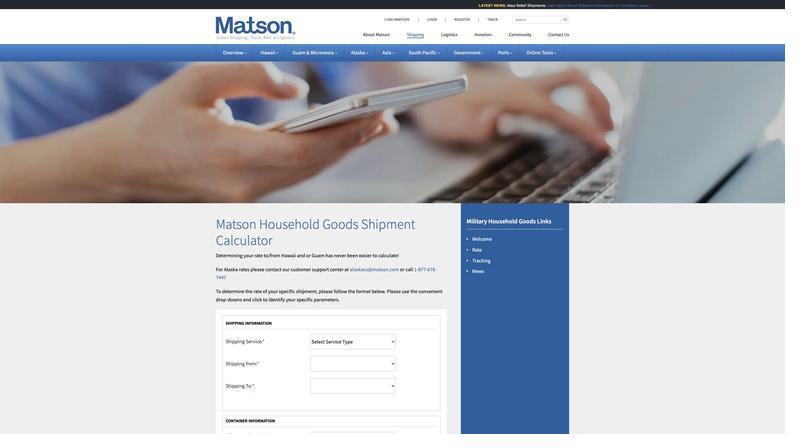 Task type: locate. For each thing, give the bounding box(es) containing it.
1-800-4matson
[[384, 17, 409, 22]]

the up click
[[245, 288, 252, 295]]

* for shipping from: *
[[257, 361, 259, 367]]

1 horizontal spatial alaska
[[351, 49, 365, 56]]

1 horizontal spatial specific
[[297, 297, 313, 303]]

1 vertical spatial your
[[268, 288, 278, 295]]

rate left to/from
[[254, 252, 263, 259]]

to right easier
[[373, 252, 377, 259]]

household for military
[[488, 217, 518, 225]]

and up customer
[[297, 252, 305, 259]]

container information
[[226, 418, 275, 424]]

information for shipping information
[[245, 321, 272, 326]]

logistics link
[[433, 30, 466, 42]]

0 horizontal spatial shipment
[[361, 216, 415, 233]]

1 vertical spatial about
[[363, 33, 375, 37]]

0 horizontal spatial about
[[363, 33, 375, 37]]

household inside matson household goods shipment calculator
[[259, 216, 320, 233]]

service:
[[246, 338, 262, 345]]

*
[[262, 338, 265, 345], [257, 361, 259, 367], [252, 383, 254, 389]]

goods
[[322, 216, 358, 233], [519, 217, 536, 225]]

1 horizontal spatial 1-
[[414, 266, 418, 273]]

1- inside 1-877-678- 7447
[[414, 266, 418, 273]]

and left click
[[243, 297, 251, 303]]

0 vertical spatial your
[[244, 252, 253, 259]]

about
[[563, 3, 573, 8], [363, 33, 375, 37]]

register
[[454, 17, 470, 22]]

matson inside matson household goods shipment calculator
[[216, 216, 256, 233]]

information right 'container'
[[248, 418, 275, 424]]

specific
[[279, 288, 295, 295], [297, 297, 313, 303]]

or left call
[[400, 266, 405, 273]]

follow
[[334, 288, 347, 295]]

please
[[250, 266, 264, 273], [319, 288, 333, 295]]

1 vertical spatial 1-
[[414, 266, 418, 273]]

0 vertical spatial shipment
[[574, 3, 591, 8]]

and inside to determine the rate of your specific shipment, please follow the format below. please use the convenient drop-downs and click to identify your specific parameters.
[[243, 297, 251, 303]]

community link
[[500, 30, 540, 42]]

more
[[553, 3, 562, 8]]

1- right call
[[414, 266, 418, 273]]

specific down the shipment,
[[297, 297, 313, 303]]

1 horizontal spatial household
[[488, 217, 518, 225]]

alaska down "about matson"
[[351, 49, 365, 56]]

has
[[326, 252, 333, 259]]

1 horizontal spatial and
[[297, 252, 305, 259]]

alaska right the for
[[224, 266, 238, 273]]

1 vertical spatial matson
[[216, 216, 256, 233]]

1 horizontal spatial matson
[[376, 33, 390, 37]]

1 vertical spatial or
[[306, 252, 311, 259]]

hawaii link
[[261, 49, 279, 56]]

below.
[[372, 288, 386, 295]]

0 horizontal spatial and
[[243, 297, 251, 303]]

search image
[[564, 18, 567, 21]]

to
[[373, 252, 377, 259], [263, 297, 268, 303]]

goods inside section
[[519, 217, 536, 225]]

shipping left to:
[[226, 383, 245, 389]]

0 horizontal spatial hawaii
[[261, 49, 275, 56]]

shipping inside top menu navigation
[[407, 33, 424, 37]]

0 vertical spatial matson
[[376, 33, 390, 37]]

rate link
[[472, 247, 482, 253]]

about right more
[[563, 3, 573, 8]]

news:
[[490, 3, 502, 8]]

south
[[409, 49, 421, 56]]

0 vertical spatial please
[[250, 266, 264, 273]]

hawaii up our
[[281, 252, 296, 259]]

0 horizontal spatial the
[[245, 288, 252, 295]]

household
[[259, 216, 320, 233], [488, 217, 518, 225]]

specific up identify
[[279, 288, 295, 295]]

0 vertical spatial *
[[262, 338, 265, 345]]

alaskacs@matson.com
[[350, 266, 399, 273]]

your right of
[[268, 288, 278, 295]]

1 horizontal spatial goods
[[519, 217, 536, 225]]

alaska link
[[351, 49, 368, 56]]

determine
[[222, 288, 244, 295]]

ports link
[[498, 49, 513, 56]]

your up rates
[[244, 252, 253, 259]]

of
[[263, 288, 267, 295]]

relief
[[512, 3, 522, 8]]

0 horizontal spatial guam
[[293, 49, 305, 56]]

0 vertical spatial specific
[[279, 288, 295, 295]]

2 vertical spatial or
[[400, 266, 405, 273]]

your right identify
[[286, 297, 296, 303]]

blue matson logo with ocean, shipping, truck, rail and logistics written beneath it. image
[[216, 17, 296, 40]]

rate left of
[[253, 288, 262, 295]]

hawaii down blue matson logo with ocean, shipping, truck, rail and logistics written beneath it.
[[261, 49, 275, 56]]

alaska
[[351, 49, 365, 56], [224, 266, 238, 273]]

or up for alaska rates please contact our customer support center at alaskacs@matson.com or call
[[306, 252, 311, 259]]

1 horizontal spatial to
[[373, 252, 377, 259]]

0 horizontal spatial matson
[[216, 216, 256, 233]]

0 horizontal spatial your
[[244, 252, 253, 259]]

household for matson
[[259, 216, 320, 233]]

1 vertical spatial guam
[[312, 252, 325, 259]]

matson inside "link"
[[376, 33, 390, 37]]

1 vertical spatial shipment
[[361, 216, 415, 233]]

the right use
[[410, 288, 417, 295]]

goods inside matson household goods shipment calculator
[[322, 216, 358, 233]]

1 horizontal spatial hawaii
[[281, 252, 296, 259]]

1 vertical spatial information
[[248, 418, 275, 424]]

us
[[564, 33, 569, 37]]

or left container
[[611, 3, 615, 8]]

shipping
[[407, 33, 424, 37], [226, 338, 245, 345], [226, 361, 245, 367], [226, 383, 245, 389]]

1 horizontal spatial *
[[257, 361, 259, 367]]

goods for shipment
[[322, 216, 358, 233]]

please right rates
[[250, 266, 264, 273]]

support
[[312, 266, 329, 273]]

latest
[[474, 3, 489, 8]]

parameters.
[[314, 297, 340, 303]]

2 vertical spatial *
[[252, 383, 254, 389]]

login link
[[418, 17, 445, 22]]

container
[[616, 3, 633, 8]]

* down service:
[[257, 361, 259, 367]]

0 horizontal spatial to
[[263, 297, 268, 303]]

800-
[[387, 17, 394, 22]]

use
[[402, 288, 409, 295]]

information up service:
[[245, 321, 272, 326]]

and
[[297, 252, 305, 259], [243, 297, 251, 303]]

0 horizontal spatial goods
[[322, 216, 358, 233]]

shipping down shipping
[[226, 338, 245, 345]]

matson
[[376, 33, 390, 37], [216, 216, 256, 233]]

0 horizontal spatial *
[[252, 383, 254, 389]]

1 vertical spatial rate
[[253, 288, 262, 295]]

2 horizontal spatial *
[[262, 338, 265, 345]]

about up alaska link
[[363, 33, 375, 37]]

determining your rate to/from hawaii and or guam has never been easier to calculate!
[[216, 252, 399, 259]]

877-
[[418, 266, 428, 273]]

to
[[216, 288, 221, 295]]

None search field
[[512, 16, 569, 23]]

community
[[509, 33, 531, 37]]

never
[[334, 252, 346, 259]]

* down shipping information
[[262, 338, 265, 345]]

1- left 4matson
[[384, 17, 387, 22]]

1 vertical spatial and
[[243, 297, 251, 303]]

links
[[537, 217, 551, 225]]

shipping up 'south'
[[407, 33, 424, 37]]

learn
[[542, 3, 552, 8]]

alaskacs@matson.com link
[[350, 266, 399, 273]]

customer
[[291, 266, 311, 273]]

2 horizontal spatial the
[[410, 288, 417, 295]]

0 horizontal spatial 1-
[[384, 17, 387, 22]]

0 vertical spatial 1-
[[384, 17, 387, 22]]

0 vertical spatial and
[[297, 252, 305, 259]]

your
[[244, 252, 253, 259], [268, 288, 278, 295], [286, 297, 296, 303]]

please up "parameters." at the bottom left of the page
[[319, 288, 333, 295]]

1 horizontal spatial the
[[348, 288, 355, 295]]

1-877-678- 7447
[[216, 266, 437, 281]]

1 horizontal spatial guam
[[312, 252, 325, 259]]

guam & micronesia link
[[293, 49, 337, 56]]

welcome
[[472, 236, 492, 242]]

customer inputing information via laptop to matson's online tools. image
[[0, 52, 785, 203]]

guam left has
[[312, 252, 325, 259]]

format
[[356, 288, 371, 295]]

shipping information
[[226, 321, 272, 326]]

1 horizontal spatial please
[[319, 288, 333, 295]]

0 vertical spatial to
[[373, 252, 377, 259]]

to:
[[246, 383, 252, 389]]

678-
[[427, 266, 437, 273]]

household inside military household goods links section
[[488, 217, 518, 225]]

0 vertical spatial about
[[563, 3, 573, 8]]

contact
[[265, 266, 281, 273]]

ports
[[498, 49, 509, 56]]

0 horizontal spatial household
[[259, 216, 320, 233]]

0 horizontal spatial please
[[250, 266, 264, 273]]

0 vertical spatial or
[[611, 3, 615, 8]]

1-800-4matson link
[[384, 17, 418, 22]]

shipping for shipping from: *
[[226, 361, 245, 367]]

* down from:
[[252, 383, 254, 389]]

the right follow
[[348, 288, 355, 295]]

rate inside to determine the rate of your specific shipment, please follow the format below. please use the convenient drop-downs and click to identify your specific parameters.
[[253, 288, 262, 295]]

1 vertical spatial please
[[319, 288, 333, 295]]

0 vertical spatial information
[[245, 321, 272, 326]]

shipping to: *
[[226, 383, 254, 389]]

0 horizontal spatial or
[[306, 252, 311, 259]]

hawaii
[[261, 49, 275, 56], [281, 252, 296, 259]]

matson household goods shipment calculator
[[216, 216, 415, 249]]

rate
[[472, 247, 482, 253]]

rate
[[254, 252, 263, 259], [253, 288, 262, 295]]

2 horizontal spatial your
[[286, 297, 296, 303]]

guam left &
[[293, 49, 305, 56]]

shipping left from:
[[226, 361, 245, 367]]

1 horizontal spatial your
[[268, 288, 278, 295]]

shipping link
[[398, 30, 433, 42]]

0 vertical spatial guam
[[293, 49, 305, 56]]

to determine the rate of your specific shipment, please follow the format below. please use the convenient drop-downs and click to identify your specific parameters.
[[216, 288, 442, 303]]

1 vertical spatial to
[[263, 297, 268, 303]]

click
[[252, 297, 262, 303]]

pacific
[[423, 49, 436, 56]]

1 vertical spatial *
[[257, 361, 259, 367]]

1 vertical spatial alaska
[[224, 266, 238, 273]]

0 horizontal spatial specific
[[279, 288, 295, 295]]

to right click
[[263, 297, 268, 303]]

military
[[467, 217, 487, 225]]

information
[[245, 321, 272, 326], [248, 418, 275, 424]]

1-
[[384, 17, 387, 22], [414, 266, 418, 273]]

shipment
[[574, 3, 591, 8], [361, 216, 415, 233]]



Task type: vqa. For each thing, say whether or not it's contained in the screenshot.
second the 8:00am – 12:00pm, 1:00pm – 5:00pm from the bottom of the page
no



Task type: describe. For each thing, give the bounding box(es) containing it.
overview link
[[223, 49, 247, 56]]

welcome link
[[472, 236, 492, 242]]

convenient
[[418, 288, 442, 295]]

>
[[645, 3, 647, 8]]

4matson
[[394, 17, 409, 22]]

tools
[[542, 49, 553, 56]]

1 vertical spatial hawaii
[[281, 252, 296, 259]]

1 the from the left
[[245, 288, 252, 295]]

0 horizontal spatial alaska
[[224, 266, 238, 273]]

from:
[[246, 361, 257, 367]]

shipping for shipping to: *
[[226, 383, 245, 389]]

track link
[[479, 17, 498, 22]]

online
[[527, 49, 541, 56]]

2 horizontal spatial or
[[611, 3, 615, 8]]

investors link
[[466, 30, 500, 42]]

military household goods links
[[467, 217, 551, 225]]

online tools link
[[527, 49, 557, 56]]

government link
[[454, 49, 484, 56]]

about matson
[[363, 33, 390, 37]]

to/from
[[264, 252, 280, 259]]

maui
[[503, 3, 511, 8]]

loans
[[634, 3, 644, 8]]

1- for 800-
[[384, 17, 387, 22]]

container
[[226, 418, 248, 424]]

center
[[330, 266, 344, 273]]

calculate!
[[378, 252, 399, 259]]

* for shipping to: *
[[252, 383, 254, 389]]

register link
[[445, 17, 479, 22]]

shipments
[[523, 3, 541, 8]]

2 the from the left
[[348, 288, 355, 295]]

1 horizontal spatial shipment
[[574, 3, 591, 8]]

contact
[[549, 33, 563, 37]]

south pacific
[[409, 49, 436, 56]]

about inside "link"
[[363, 33, 375, 37]]

1- for 877-
[[414, 266, 418, 273]]

asia link
[[382, 49, 395, 56]]

goods for links
[[519, 217, 536, 225]]

contact us link
[[540, 30, 569, 42]]

0 vertical spatial hawaii
[[261, 49, 275, 56]]

been
[[347, 252, 358, 259]]

rates
[[239, 266, 249, 273]]

1 vertical spatial specific
[[297, 297, 313, 303]]

calculator
[[216, 232, 273, 249]]

asia
[[382, 49, 391, 56]]

shipping for shipping service: *
[[226, 338, 245, 345]]

shipping
[[226, 321, 244, 326]]

determining
[[216, 252, 243, 259]]

identify
[[269, 297, 285, 303]]

&
[[306, 49, 310, 56]]

7447
[[216, 274, 226, 281]]

1 horizontal spatial or
[[400, 266, 405, 273]]

please inside to determine the rate of your specific shipment, please follow the format below. please use the convenient drop-downs and click to identify your specific parameters.
[[319, 288, 333, 295]]

easier
[[359, 252, 372, 259]]

3 the from the left
[[410, 288, 417, 295]]

please
[[387, 288, 401, 295]]

0 vertical spatial rate
[[254, 252, 263, 259]]

about matson link
[[363, 30, 398, 42]]

drop-
[[216, 297, 228, 303]]

contact us
[[549, 33, 569, 37]]

Search search field
[[512, 16, 569, 23]]

learn more about shipment assistance or container loans > link
[[542, 3, 647, 8]]

track
[[487, 17, 498, 22]]

information for container information
[[248, 418, 275, 424]]

news link
[[472, 268, 484, 275]]

1-877-678- 7447 link
[[216, 266, 437, 281]]

tracking link
[[472, 257, 491, 264]]

shipment,
[[296, 288, 318, 295]]

downs
[[228, 297, 242, 303]]

to inside to determine the rate of your specific shipment, please follow the format below. please use the convenient drop-downs and click to identify your specific parameters.
[[263, 297, 268, 303]]

tracking
[[472, 257, 491, 264]]

1 horizontal spatial about
[[563, 3, 573, 8]]

overview
[[223, 49, 243, 56]]

shipping service: *
[[226, 338, 265, 345]]

login
[[427, 17, 437, 22]]

at
[[345, 266, 349, 273]]

* for shipping service: *
[[262, 338, 265, 345]]

shipment inside matson household goods shipment calculator
[[361, 216, 415, 233]]

government
[[454, 49, 481, 56]]

shipping from: *
[[226, 361, 259, 367]]

shipping for shipping
[[407, 33, 424, 37]]

top menu navigation
[[363, 30, 569, 42]]

military household goods links section
[[454, 203, 576, 434]]

for alaska rates please contact our customer support center at alaskacs@matson.com or call
[[216, 266, 414, 273]]

micronesia
[[311, 49, 334, 56]]

our
[[282, 266, 290, 273]]

0 vertical spatial alaska
[[351, 49, 365, 56]]

assistance
[[592, 3, 610, 8]]

2 vertical spatial your
[[286, 297, 296, 303]]

call
[[406, 266, 413, 273]]

online tools
[[527, 49, 553, 56]]



